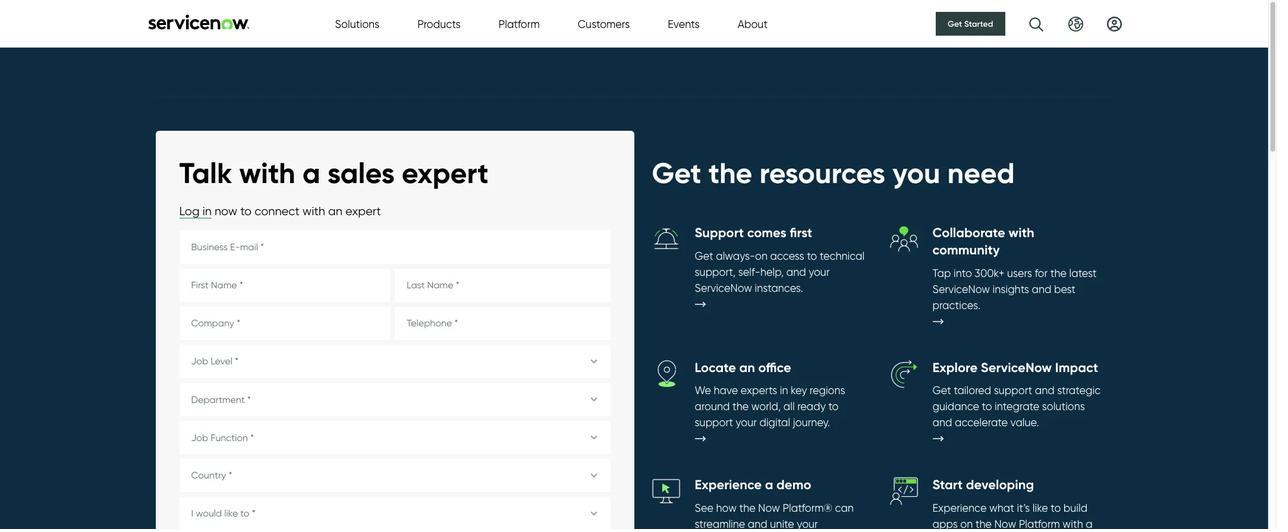 Task type: locate. For each thing, give the bounding box(es) containing it.
your down the world,
[[736, 416, 757, 429]]

with down build
[[1063, 518, 1083, 529]]

log in now to connect with an expert
[[179, 204, 381, 218]]

and left the unite on the right bottom
[[748, 518, 767, 529]]

1 horizontal spatial experience
[[933, 502, 987, 514]]

servicenow image
[[147, 14, 251, 29]]

with inside collaborate with community
[[1009, 225, 1034, 241]]

0 vertical spatial on
[[755, 250, 768, 262]]

servicenow inside 'get always-on access to technical support, self-help, and your servicenow instances.'
[[695, 282, 752, 294]]

get for get started
[[948, 18, 962, 29]]

strategic
[[1057, 384, 1101, 397]]

to up accelerate
[[982, 400, 992, 413]]

locate an office
[[695, 359, 791, 376]]

0 vertical spatial platform
[[499, 18, 540, 30]]

to right like at the right bottom
[[1051, 502, 1061, 514]]

0 horizontal spatial a
[[302, 155, 320, 191]]

an up experts
[[739, 359, 755, 376]]

start
[[933, 477, 963, 493]]

now inside experience what it's like to build apps on the now platform with
[[994, 518, 1016, 529]]

experience a demo
[[695, 477, 811, 493]]

1 horizontal spatial an
[[739, 359, 755, 376]]

we
[[695, 384, 711, 397]]

0 horizontal spatial your
[[736, 416, 757, 429]]

instances.
[[755, 282, 803, 294]]

1 vertical spatial on
[[960, 518, 973, 529]]

1 horizontal spatial your
[[809, 266, 830, 278]]

and for comes
[[786, 266, 806, 278]]

to inside we have experts in key regions around the world, all ready to support your digital journey.
[[828, 400, 839, 413]]

on inside 'get always-on access to technical support, self-help, and your servicenow instances.'
[[755, 250, 768, 262]]

and down access
[[786, 266, 806, 278]]

start developing
[[933, 477, 1034, 493]]

servicenow down into on the right
[[933, 283, 990, 295]]

tap into 300k+ users for the latest servicenow insights and best practices.
[[933, 267, 1097, 311]]

guidance
[[933, 400, 979, 413]]

and for with
[[1032, 283, 1051, 295]]

get started link
[[936, 12, 1005, 36]]

on right apps
[[960, 518, 973, 529]]

0 vertical spatial in
[[203, 204, 212, 218]]

on up help,
[[755, 250, 768, 262]]

your
[[809, 266, 830, 278], [736, 416, 757, 429]]

technical
[[820, 250, 865, 262]]

the
[[709, 155, 752, 191], [1050, 267, 1067, 279], [733, 400, 749, 413], [739, 502, 756, 514], [976, 518, 992, 529]]

0 vertical spatial now
[[758, 502, 780, 514]]

experience up how
[[695, 477, 762, 493]]

go to servicenow account image
[[1107, 16, 1122, 31]]

0 vertical spatial your
[[809, 266, 830, 278]]

get inside 'get always-on access to technical support, self-help, and your servicenow instances.'
[[695, 250, 713, 262]]

to right access
[[807, 250, 817, 262]]

an
[[328, 204, 342, 218], [739, 359, 755, 376]]

around
[[695, 400, 730, 413]]

servicenow down support, at the bottom
[[695, 282, 752, 294]]

1 horizontal spatial in
[[780, 384, 788, 397]]

0 vertical spatial support
[[994, 384, 1032, 397]]

customers
[[578, 18, 630, 30]]

and down 'guidance'
[[933, 416, 952, 429]]

the inside the "see how the now platform® can streamline and unite you"
[[739, 502, 756, 514]]

and up 'solutions'
[[1035, 384, 1055, 397]]

experience up apps
[[933, 502, 987, 514]]

get for get the resources you need
[[652, 155, 701, 191]]

and for servicenow
[[933, 416, 952, 429]]

started
[[964, 18, 993, 29]]

now up the unite on the right bottom
[[758, 502, 780, 514]]

and inside tap into 300k+ users for the latest servicenow insights and best practices.
[[1032, 283, 1051, 295]]

support down the around
[[695, 416, 733, 429]]

with inside experience what it's like to build apps on the now platform with
[[1063, 518, 1083, 529]]

solutions
[[335, 18, 380, 30]]

1 vertical spatial expert
[[345, 204, 381, 218]]

what
[[989, 502, 1014, 514]]

servicenow
[[695, 282, 752, 294], [933, 283, 990, 295], [981, 359, 1052, 376]]

1 vertical spatial support
[[695, 416, 733, 429]]

1 horizontal spatial support
[[994, 384, 1032, 397]]

always-
[[716, 250, 755, 262]]

products button
[[418, 16, 461, 32]]

comes
[[747, 225, 786, 241]]

and
[[786, 266, 806, 278], [1032, 283, 1051, 295], [1035, 384, 1055, 397], [933, 416, 952, 429], [748, 518, 767, 529]]

0 horizontal spatial now
[[758, 502, 780, 514]]

need
[[947, 155, 1015, 191]]

0 horizontal spatial on
[[755, 250, 768, 262]]

300k+
[[975, 267, 1005, 279]]

resources
[[760, 155, 885, 191]]

1 horizontal spatial a
[[765, 477, 773, 493]]

on
[[755, 250, 768, 262], [960, 518, 973, 529]]

experience
[[695, 477, 762, 493], [933, 502, 987, 514]]

in
[[203, 204, 212, 218], [780, 384, 788, 397]]

build
[[1064, 502, 1088, 514]]

now
[[758, 502, 780, 514], [994, 518, 1016, 529]]

get inside get tailored support and strategic guidance to integrate solutions and accelerate value.
[[933, 384, 951, 397]]

the inside we have experts in key regions around the world, all ready to support your digital journey.
[[733, 400, 749, 413]]

First Name text field
[[179, 269, 390, 302]]

regions
[[810, 384, 845, 397]]

experience inside experience what it's like to build apps on the now platform with
[[933, 502, 987, 514]]

to
[[240, 204, 252, 218], [807, 250, 817, 262], [828, 400, 839, 413], [982, 400, 992, 413], [1051, 502, 1061, 514]]

the inside tap into 300k+ users for the latest servicenow insights and best practices.
[[1050, 267, 1067, 279]]

to down regions
[[828, 400, 839, 413]]

you
[[893, 155, 940, 191]]

and inside 'get always-on access to technical support, self-help, and your servicenow instances.'
[[786, 266, 806, 278]]

Telephone telephone field
[[395, 307, 610, 340]]

log in link
[[179, 204, 212, 219]]

0 horizontal spatial support
[[695, 416, 733, 429]]

in right log
[[203, 204, 212, 218]]

talk with a sales expert
[[179, 155, 489, 191]]

1 vertical spatial an
[[739, 359, 755, 376]]

experience for experience a demo
[[695, 477, 762, 493]]

0 horizontal spatial platform
[[499, 18, 540, 30]]

1 horizontal spatial platform
[[1019, 518, 1060, 529]]

support,
[[695, 266, 736, 278]]

1 vertical spatial experience
[[933, 502, 987, 514]]

1 vertical spatial your
[[736, 416, 757, 429]]

with
[[239, 155, 295, 191], [303, 204, 325, 218], [1009, 225, 1034, 241], [1063, 518, 1083, 529]]

your inside 'get always-on access to technical support, self-help, and your servicenow instances.'
[[809, 266, 830, 278]]

world,
[[751, 400, 781, 413]]

with up connect
[[239, 155, 295, 191]]

1 vertical spatial now
[[994, 518, 1016, 529]]

1 vertical spatial a
[[765, 477, 773, 493]]

1 vertical spatial in
[[780, 384, 788, 397]]

support up "integrate"
[[994, 384, 1032, 397]]

get the resources you need
[[652, 155, 1015, 191]]

now down what
[[994, 518, 1016, 529]]

platform
[[499, 18, 540, 30], [1019, 518, 1060, 529]]

0 horizontal spatial an
[[328, 204, 342, 218]]

explore
[[933, 359, 978, 376]]

with up users at bottom right
[[1009, 225, 1034, 241]]

collaborate with community
[[933, 225, 1034, 258]]

and down for
[[1032, 283, 1051, 295]]

support
[[994, 384, 1032, 397], [695, 416, 733, 429]]

0 vertical spatial expert
[[402, 155, 489, 191]]

products
[[418, 18, 461, 30]]

1 horizontal spatial on
[[960, 518, 973, 529]]

1 horizontal spatial now
[[994, 518, 1016, 529]]

1 vertical spatial platform
[[1019, 518, 1060, 529]]

a
[[302, 155, 320, 191], [765, 477, 773, 493]]

solutions button
[[335, 16, 380, 32]]

a left demo at the right of page
[[765, 477, 773, 493]]

a up log in now to connect with an expert
[[302, 155, 320, 191]]

in left key
[[780, 384, 788, 397]]

to inside 'get always-on access to technical support, self-help, and your servicenow instances.'
[[807, 250, 817, 262]]

access
[[770, 250, 804, 262]]

solutions
[[1042, 400, 1085, 413]]

expert
[[402, 155, 489, 191], [345, 204, 381, 218]]

Business E-mail text field
[[179, 231, 610, 264]]

0 horizontal spatial experience
[[695, 477, 762, 493]]

an down talk with a sales expert
[[328, 204, 342, 218]]

get
[[948, 18, 962, 29], [652, 155, 701, 191], [695, 250, 713, 262], [933, 384, 951, 397]]

0 vertical spatial experience
[[695, 477, 762, 493]]

users
[[1007, 267, 1032, 279]]

0 horizontal spatial in
[[203, 204, 212, 218]]

your down technical
[[809, 266, 830, 278]]

servicenow up get tailored support and strategic guidance to integrate solutions and accelerate value.
[[981, 359, 1052, 376]]



Task type: describe. For each thing, give the bounding box(es) containing it.
practices.
[[933, 299, 980, 311]]

digital
[[760, 416, 790, 429]]

get tailored support and strategic guidance to integrate solutions and accelerate value.
[[933, 384, 1101, 429]]

key
[[791, 384, 807, 397]]

connect
[[255, 204, 300, 218]]

support inside get tailored support and strategic guidance to integrate solutions and accelerate value.
[[994, 384, 1032, 397]]

ready
[[797, 400, 826, 413]]

all
[[784, 400, 795, 413]]

self-
[[738, 266, 760, 278]]

Company text field
[[179, 307, 390, 340]]

community
[[933, 242, 1000, 258]]

locate
[[695, 359, 736, 376]]

tap
[[933, 267, 951, 279]]

servicenow inside tap into 300k+ users for the latest servicenow insights and best practices.
[[933, 283, 990, 295]]

value.
[[1011, 416, 1039, 429]]

it's
[[1017, 502, 1030, 514]]

1 horizontal spatial expert
[[402, 155, 489, 191]]

have
[[714, 384, 738, 397]]

see how the now platform® can streamline and unite you
[[695, 502, 854, 529]]

to inside get tailored support and strategic guidance to integrate solutions and accelerate value.
[[982, 400, 992, 413]]

integrate
[[995, 400, 1039, 413]]

on inside experience what it's like to build apps on the now platform with
[[960, 518, 973, 529]]

tailored
[[954, 384, 991, 397]]

into
[[954, 267, 972, 279]]

log
[[179, 204, 200, 218]]

with right connect
[[303, 204, 325, 218]]

for
[[1035, 267, 1048, 279]]

can
[[835, 502, 854, 514]]

your inside we have experts in key regions around the world, all ready to support your digital journey.
[[736, 416, 757, 429]]

best
[[1054, 283, 1076, 295]]

latest
[[1069, 267, 1097, 279]]

support
[[695, 225, 744, 241]]

help,
[[760, 266, 784, 278]]

first
[[790, 225, 812, 241]]

explore servicenow impact
[[933, 359, 1098, 376]]

get for get tailored support and strategic guidance to integrate solutions and accelerate value.
[[933, 384, 951, 397]]

now inside the "see how the now platform® can streamline and unite you"
[[758, 502, 780, 514]]

we have experts in key regions around the world, all ready to support your digital journey.
[[695, 384, 845, 429]]

experience what it's like to build apps on the now platform with 
[[933, 502, 1093, 529]]

to right now
[[240, 204, 252, 218]]

unite
[[770, 518, 794, 529]]

apps
[[933, 518, 958, 529]]

to inside experience what it's like to build apps on the now platform with
[[1051, 502, 1061, 514]]

journey.
[[793, 416, 830, 429]]

talk
[[179, 155, 232, 191]]

0 horizontal spatial expert
[[345, 204, 381, 218]]

impact
[[1055, 359, 1098, 376]]

support inside we have experts in key regions around the world, all ready to support your digital journey.
[[695, 416, 733, 429]]

experience for experience what it's like to build apps on the now platform with 
[[933, 502, 987, 514]]

how
[[716, 502, 737, 514]]

demo
[[777, 477, 811, 493]]

about button
[[738, 16, 768, 32]]

developing
[[966, 477, 1034, 493]]

0 vertical spatial an
[[328, 204, 342, 218]]

platform inside experience what it's like to build apps on the now platform with
[[1019, 518, 1060, 529]]

customers button
[[578, 16, 630, 32]]

events
[[668, 18, 700, 30]]

get always-on access to technical support, self-help, and your servicenow instances.
[[695, 250, 865, 294]]

and inside the "see how the now platform® can streamline and unite you"
[[748, 518, 767, 529]]

events button
[[668, 16, 700, 32]]

insights
[[993, 283, 1029, 295]]

like
[[1033, 502, 1048, 514]]

accelerate
[[955, 416, 1008, 429]]

in inside we have experts in key regions around the world, all ready to support your digital journey.
[[780, 384, 788, 397]]

see
[[695, 502, 714, 514]]

about
[[738, 18, 768, 30]]

office
[[758, 359, 791, 376]]

support comes first
[[695, 225, 812, 241]]

collaborate
[[933, 225, 1005, 241]]

sales
[[327, 155, 395, 191]]

platform button
[[499, 16, 540, 32]]

streamline
[[695, 518, 745, 529]]

get started
[[948, 18, 993, 29]]

experts
[[741, 384, 777, 397]]

0 vertical spatial a
[[302, 155, 320, 191]]

now
[[215, 204, 237, 218]]

Last Name text field
[[395, 269, 610, 302]]

platform®
[[783, 502, 832, 514]]

get for get always-on access to technical support, self-help, and your servicenow instances.
[[695, 250, 713, 262]]

the inside experience what it's like to build apps on the now platform with
[[976, 518, 992, 529]]



Task type: vqa. For each thing, say whether or not it's contained in the screenshot.


